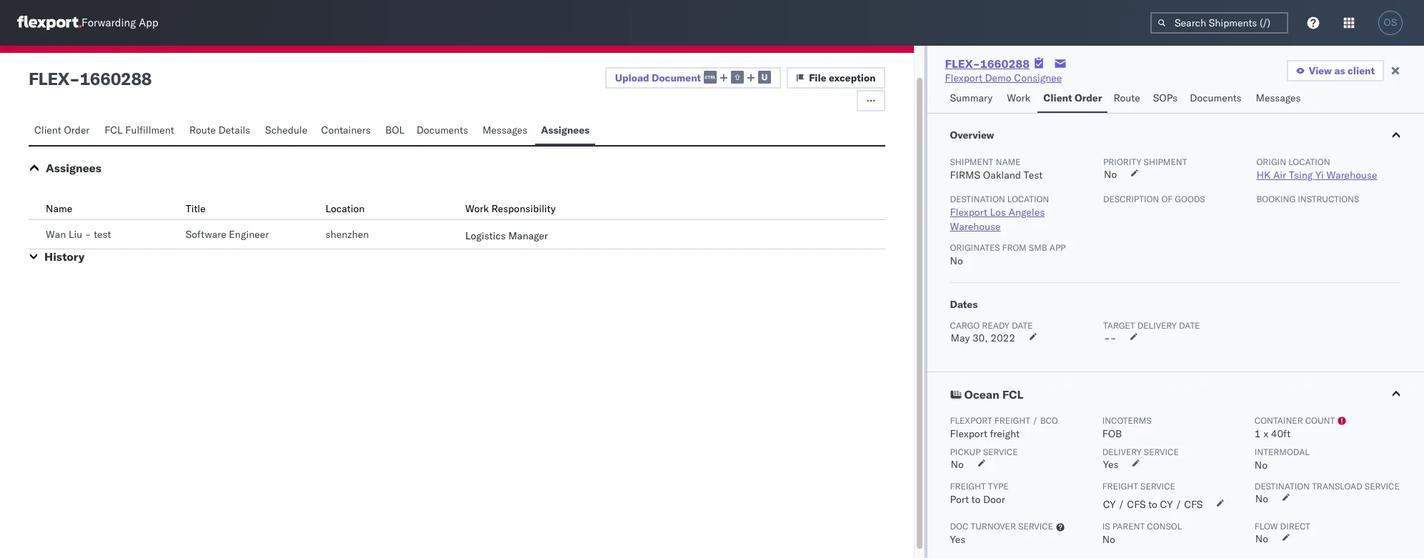Task type: describe. For each thing, give the bounding box(es) containing it.
1 horizontal spatial assignees button
[[535, 117, 595, 145]]

no inside is parent consol no
[[1102, 533, 1115, 546]]

1 cfs from the left
[[1127, 498, 1146, 511]]

0 horizontal spatial assignees
[[46, 161, 101, 175]]

overview
[[950, 129, 994, 142]]

upload document button
[[605, 67, 781, 89]]

no inside the intermodal no
[[1255, 459, 1268, 472]]

type
[[988, 481, 1009, 492]]

os button
[[1374, 6, 1407, 39]]

client order for client order button to the left
[[34, 124, 90, 137]]

shenzhen
[[325, 228, 369, 241]]

warehouse inside origin location hk air tsing yi warehouse
[[1327, 169, 1378, 182]]

containers button
[[315, 117, 380, 145]]

no down priority
[[1104, 168, 1117, 181]]

forwarding
[[81, 16, 136, 30]]

booking
[[1257, 194, 1296, 204]]

target
[[1103, 320, 1135, 331]]

service right transload
[[1365, 481, 1400, 492]]

destination for flexport
[[950, 194, 1005, 204]]

fob
[[1102, 427, 1122, 440]]

1
[[1255, 427, 1261, 440]]

flexport demo consignee link
[[945, 71, 1062, 85]]

description of goods
[[1103, 194, 1205, 204]]

no up 'flow'
[[1256, 492, 1269, 505]]

test
[[1024, 169, 1043, 182]]

liu
[[69, 228, 82, 241]]

view as client
[[1309, 64, 1375, 77]]

bco
[[1040, 415, 1058, 426]]

work button
[[1001, 85, 1038, 113]]

doc
[[950, 521, 969, 532]]

flex - 1660288
[[29, 68, 152, 89]]

destination location flexport los angeles warehouse
[[950, 194, 1049, 233]]

view
[[1309, 64, 1332, 77]]

1 vertical spatial assignees button
[[46, 161, 101, 175]]

oakland
[[983, 169, 1021, 182]]

delivery service
[[1102, 447, 1179, 457]]

intermodal no
[[1255, 447, 1310, 472]]

0 vertical spatial yes
[[1103, 458, 1119, 471]]

app inside originates from smb app no
[[1050, 242, 1066, 253]]

1 vertical spatial yes
[[950, 533, 966, 546]]

delivery
[[1137, 320, 1177, 331]]

summary button
[[944, 85, 1001, 113]]

ocean fcl button
[[927, 372, 1424, 415]]

messages for the topmost messages button
[[1256, 91, 1301, 104]]

2 cy from the left
[[1160, 498, 1173, 511]]

schedule button
[[259, 117, 315, 145]]

client for client order button to the top
[[1044, 91, 1072, 104]]

hk
[[1257, 169, 1271, 182]]

flex-1660288
[[945, 56, 1030, 71]]

route details button
[[184, 117, 259, 145]]

angeles
[[1009, 206, 1045, 219]]

from
[[1002, 242, 1027, 253]]

engineer
[[229, 228, 269, 241]]

date for may 30, 2022
[[1012, 320, 1033, 331]]

--
[[1104, 332, 1117, 344]]

location for tsing
[[1289, 157, 1330, 167]]

tsing
[[1289, 169, 1313, 182]]

responsibility
[[491, 202, 556, 215]]

firms
[[950, 169, 981, 182]]

to for door
[[972, 493, 981, 506]]

logistics
[[465, 229, 506, 242]]

work responsibility
[[465, 202, 556, 215]]

upload
[[615, 71, 649, 84]]

1 vertical spatial freight
[[990, 427, 1020, 440]]

document
[[652, 71, 701, 84]]

software engineer
[[186, 228, 269, 241]]

consol
[[1147, 521, 1182, 532]]

may
[[951, 332, 970, 344]]

as
[[1335, 64, 1345, 77]]

bol
[[385, 124, 405, 137]]

flow
[[1255, 521, 1278, 532]]

location for angeles
[[1008, 194, 1049, 204]]

Search Shipments (/) text field
[[1151, 12, 1289, 34]]

file exception
[[809, 71, 876, 84]]

summary
[[950, 91, 993, 104]]

0 horizontal spatial messages button
[[477, 117, 535, 145]]

count
[[1306, 415, 1335, 426]]

yi
[[1316, 169, 1324, 182]]

1 vertical spatial name
[[46, 202, 72, 215]]

2022
[[991, 332, 1016, 344]]

priority
[[1103, 157, 1142, 167]]

exception
[[829, 71, 876, 84]]

sops
[[1153, 91, 1178, 104]]

manager
[[508, 229, 548, 242]]

is parent consol no
[[1102, 521, 1182, 546]]

client order for client order button to the top
[[1044, 91, 1102, 104]]

freight type port to door
[[950, 481, 1009, 506]]

destination transload service
[[1255, 481, 1400, 492]]

1 vertical spatial fcl
[[1002, 387, 1024, 402]]

documents for the top documents button
[[1190, 91, 1242, 104]]

flexport down ocean
[[950, 415, 992, 426]]

schedule
[[265, 124, 307, 137]]

40ft
[[1271, 427, 1291, 440]]

flexport demo consignee
[[945, 71, 1062, 84]]

date for --
[[1179, 320, 1200, 331]]

2 horizontal spatial /
[[1176, 498, 1182, 511]]

flexport freight / bco flexport freight
[[950, 415, 1058, 440]]

of
[[1162, 194, 1173, 204]]

pickup
[[950, 447, 981, 457]]

parent
[[1112, 521, 1145, 532]]

flexport inside destination location flexport los angeles warehouse
[[950, 206, 988, 219]]

port
[[950, 493, 969, 506]]

work for work
[[1007, 91, 1031, 104]]

flexport. image
[[17, 16, 81, 30]]

0 vertical spatial fcl
[[105, 124, 123, 137]]

forwarding app
[[81, 16, 158, 30]]

los
[[990, 206, 1006, 219]]



Task type: vqa. For each thing, say whether or not it's contained in the screenshot.
Related quote
no



Task type: locate. For each thing, give the bounding box(es) containing it.
freight for freight service
[[1102, 481, 1138, 492]]

doc turnover service
[[950, 521, 1053, 532]]

destination for service
[[1255, 481, 1310, 492]]

destination down the intermodal no
[[1255, 481, 1310, 492]]

history button
[[44, 249, 85, 264]]

1 vertical spatial client order button
[[29, 117, 99, 145]]

/ left bco
[[1033, 415, 1038, 426]]

0 vertical spatial messages
[[1256, 91, 1301, 104]]

fcl fulfillment button
[[99, 117, 184, 145]]

documents right bol button
[[417, 124, 468, 137]]

0 horizontal spatial app
[[139, 16, 158, 30]]

/ up parent
[[1118, 498, 1125, 511]]

fcl fulfillment
[[105, 124, 174, 137]]

1 horizontal spatial 1660288
[[980, 56, 1030, 71]]

service
[[1141, 481, 1176, 492]]

documents button right sops
[[1184, 85, 1250, 113]]

client order button down "consignee"
[[1038, 85, 1108, 113]]

cy
[[1103, 498, 1116, 511], [1160, 498, 1173, 511]]

ocean fcl
[[964, 387, 1024, 402]]

demo
[[985, 71, 1012, 84]]

location inside destination location flexport los angeles warehouse
[[1008, 194, 1049, 204]]

/ inside "flexport freight / bco flexport freight"
[[1033, 415, 1038, 426]]

1 horizontal spatial messages
[[1256, 91, 1301, 104]]

direct
[[1280, 521, 1310, 532]]

date right delivery
[[1179, 320, 1200, 331]]

location inside origin location hk air tsing yi warehouse
[[1289, 157, 1330, 167]]

0 vertical spatial assignees button
[[535, 117, 595, 145]]

1 horizontal spatial documents button
[[1184, 85, 1250, 113]]

1 horizontal spatial documents
[[1190, 91, 1242, 104]]

1 vertical spatial destination
[[1255, 481, 1310, 492]]

0 vertical spatial order
[[1075, 91, 1102, 104]]

0 vertical spatial location
[[1289, 157, 1330, 167]]

1 vertical spatial route
[[189, 124, 216, 137]]

name up wan
[[46, 202, 72, 215]]

os
[[1384, 17, 1398, 28]]

freight up the "port"
[[950, 481, 986, 492]]

1 horizontal spatial app
[[1050, 242, 1066, 253]]

file exception button
[[787, 67, 885, 89], [787, 67, 885, 89]]

fcl
[[105, 124, 123, 137], [1002, 387, 1024, 402]]

wan
[[46, 228, 66, 241]]

work up logistics
[[465, 202, 489, 215]]

details
[[218, 124, 250, 137]]

name up oakland
[[996, 157, 1021, 167]]

1 vertical spatial work
[[465, 202, 489, 215]]

containers
[[321, 124, 371, 137]]

messages button
[[1250, 85, 1309, 113], [477, 117, 535, 145]]

client order down flex
[[34, 124, 90, 137]]

1 vertical spatial messages button
[[477, 117, 535, 145]]

1 horizontal spatial warehouse
[[1327, 169, 1378, 182]]

1 horizontal spatial route
[[1114, 91, 1140, 104]]

app inside 'link'
[[139, 16, 158, 30]]

smb
[[1029, 242, 1048, 253]]

1 vertical spatial messages
[[483, 124, 528, 137]]

1 horizontal spatial assignees
[[541, 124, 590, 137]]

yes
[[1103, 458, 1119, 471], [950, 533, 966, 546]]

to down service
[[1149, 498, 1158, 511]]

30,
[[973, 332, 988, 344]]

1 horizontal spatial cfs
[[1184, 498, 1203, 511]]

overview button
[[927, 114, 1424, 157]]

1 horizontal spatial /
[[1118, 498, 1125, 511]]

0 horizontal spatial /
[[1033, 415, 1038, 426]]

1 vertical spatial assignees
[[46, 161, 101, 175]]

no down pickup
[[951, 458, 964, 471]]

1 horizontal spatial client order
[[1044, 91, 1102, 104]]

1 horizontal spatial client order button
[[1038, 85, 1108, 113]]

flow direct
[[1255, 521, 1310, 532]]

1 vertical spatial order
[[64, 124, 90, 137]]

1 horizontal spatial client
[[1044, 91, 1072, 104]]

1 horizontal spatial date
[[1179, 320, 1200, 331]]

1 vertical spatial client
[[34, 124, 61, 137]]

0 horizontal spatial messages
[[483, 124, 528, 137]]

0 horizontal spatial assignees button
[[46, 161, 101, 175]]

1 horizontal spatial name
[[996, 157, 1021, 167]]

0 horizontal spatial route
[[189, 124, 216, 137]]

work down flexport demo consignee at the top right
[[1007, 91, 1031, 104]]

assignees
[[541, 124, 590, 137], [46, 161, 101, 175]]

0 horizontal spatial cy
[[1103, 498, 1116, 511]]

1 cy from the left
[[1103, 498, 1116, 511]]

0 horizontal spatial client order button
[[29, 117, 99, 145]]

freight
[[950, 481, 986, 492], [1102, 481, 1138, 492]]

2 date from the left
[[1179, 320, 1200, 331]]

0 vertical spatial freight
[[995, 415, 1031, 426]]

no down 'flow'
[[1256, 532, 1269, 545]]

sops button
[[1148, 85, 1184, 113]]

client order down "consignee"
[[1044, 91, 1102, 104]]

1 vertical spatial client order
[[34, 124, 90, 137]]

assignees inside "button"
[[541, 124, 590, 137]]

0 vertical spatial documents
[[1190, 91, 1242, 104]]

air
[[1273, 169, 1286, 182]]

freight for freight type port to door
[[950, 481, 986, 492]]

flexport down flex-
[[945, 71, 983, 84]]

to
[[972, 493, 981, 506], [1149, 498, 1158, 511]]

0 vertical spatial assignees
[[541, 124, 590, 137]]

service up service
[[1144, 447, 1179, 457]]

0 vertical spatial name
[[996, 157, 1021, 167]]

0 horizontal spatial freight
[[950, 481, 986, 492]]

work inside button
[[1007, 91, 1031, 104]]

route for route
[[1114, 91, 1140, 104]]

client order button down flex
[[29, 117, 99, 145]]

location up angeles
[[1008, 194, 1049, 204]]

2 cfs from the left
[[1184, 498, 1203, 511]]

2 freight from the left
[[1102, 481, 1138, 492]]

0 horizontal spatial cfs
[[1127, 498, 1146, 511]]

shipment
[[950, 157, 994, 167]]

warehouse
[[1327, 169, 1378, 182], [950, 220, 1001, 233]]

warehouse up originates
[[950, 220, 1001, 233]]

flex-1660288 link
[[945, 56, 1030, 71]]

file
[[809, 71, 827, 84]]

incoterms fob
[[1102, 415, 1152, 440]]

to inside freight type port to door
[[972, 493, 981, 506]]

0 horizontal spatial work
[[465, 202, 489, 215]]

cargo ready date
[[950, 320, 1033, 331]]

1 vertical spatial location
[[1008, 194, 1049, 204]]

booking instructions
[[1257, 194, 1360, 204]]

goods
[[1175, 194, 1205, 204]]

x
[[1264, 427, 1269, 440]]

name inside the shipment name firms oakland test
[[996, 157, 1021, 167]]

no down intermodal
[[1255, 459, 1268, 472]]

test
[[94, 228, 111, 241]]

1 horizontal spatial yes
[[1103, 458, 1119, 471]]

cy / cfs to cy / cfs
[[1103, 498, 1203, 511]]

to for cy
[[1149, 498, 1158, 511]]

destination inside destination location flexport los angeles warehouse
[[950, 194, 1005, 204]]

container count
[[1255, 415, 1335, 426]]

client
[[1348, 64, 1375, 77]]

no down originates
[[950, 254, 963, 267]]

freight down delivery
[[1102, 481, 1138, 492]]

1 horizontal spatial fcl
[[1002, 387, 1024, 402]]

assignees button
[[535, 117, 595, 145], [46, 161, 101, 175]]

flexport up pickup
[[950, 427, 988, 440]]

1 vertical spatial documents
[[417, 124, 468, 137]]

0 horizontal spatial destination
[[950, 194, 1005, 204]]

0 vertical spatial client order button
[[1038, 85, 1108, 113]]

route left details at the left top of the page
[[189, 124, 216, 137]]

/ up consol
[[1176, 498, 1182, 511]]

1 horizontal spatial order
[[1075, 91, 1102, 104]]

no
[[1104, 168, 1117, 181], [950, 254, 963, 267], [951, 458, 964, 471], [1255, 459, 1268, 472], [1256, 492, 1269, 505], [1256, 532, 1269, 545], [1102, 533, 1115, 546]]

0 vertical spatial app
[[139, 16, 158, 30]]

fulfillment
[[125, 124, 174, 137]]

0 horizontal spatial to
[[972, 493, 981, 506]]

1660288 down forwarding app
[[80, 68, 152, 89]]

route inside button
[[1114, 91, 1140, 104]]

0 horizontal spatial 1660288
[[80, 68, 152, 89]]

-
[[69, 68, 80, 89], [85, 228, 91, 241], [1104, 332, 1110, 344], [1110, 332, 1117, 344]]

may 30, 2022
[[951, 332, 1016, 344]]

consignee
[[1014, 71, 1062, 84]]

documents right sops button
[[1190, 91, 1242, 104]]

0 horizontal spatial warehouse
[[950, 220, 1001, 233]]

date
[[1012, 320, 1033, 331], [1179, 320, 1200, 331]]

messages
[[1256, 91, 1301, 104], [483, 124, 528, 137]]

work for work responsibility
[[465, 202, 489, 215]]

forwarding app link
[[17, 16, 158, 30]]

1 horizontal spatial freight
[[1102, 481, 1138, 492]]

cy up is
[[1103, 498, 1116, 511]]

destination up los
[[950, 194, 1005, 204]]

incoterms
[[1102, 415, 1152, 426]]

client for client order button to the left
[[34, 124, 61, 137]]

0 horizontal spatial yes
[[950, 533, 966, 546]]

instructions
[[1298, 194, 1360, 204]]

0 horizontal spatial client
[[34, 124, 61, 137]]

history
[[44, 249, 85, 264]]

yes down delivery
[[1103, 458, 1119, 471]]

freight inside freight type port to door
[[950, 481, 986, 492]]

name
[[996, 157, 1021, 167], [46, 202, 72, 215]]

dates
[[950, 298, 978, 311]]

1 freight from the left
[[950, 481, 986, 492]]

yes down doc
[[950, 533, 966, 546]]

1 horizontal spatial cy
[[1160, 498, 1173, 511]]

order down flex - 1660288 at the left of page
[[64, 124, 90, 137]]

0 vertical spatial client order
[[1044, 91, 1102, 104]]

1 horizontal spatial location
[[1289, 157, 1330, 167]]

0 vertical spatial documents button
[[1184, 85, 1250, 113]]

route details
[[189, 124, 250, 137]]

title
[[186, 202, 206, 215]]

description
[[1103, 194, 1159, 204]]

0 horizontal spatial name
[[46, 202, 72, 215]]

origin location hk air tsing yi warehouse
[[1257, 157, 1378, 182]]

documents for the left documents button
[[417, 124, 468, 137]]

0 vertical spatial messages button
[[1250, 85, 1309, 113]]

0 vertical spatial warehouse
[[1327, 169, 1378, 182]]

1 vertical spatial app
[[1050, 242, 1066, 253]]

fcl right ocean
[[1002, 387, 1024, 402]]

1 vertical spatial documents button
[[411, 117, 477, 145]]

1 horizontal spatial messages button
[[1250, 85, 1309, 113]]

shipment name firms oakland test
[[950, 157, 1043, 182]]

0 horizontal spatial documents
[[417, 124, 468, 137]]

location up hk air tsing yi warehouse "link"
[[1289, 157, 1330, 167]]

0 vertical spatial work
[[1007, 91, 1031, 104]]

warehouse right yi at the right of the page
[[1327, 169, 1378, 182]]

originates from smb app no
[[950, 242, 1066, 267]]

1660288
[[980, 56, 1030, 71], [80, 68, 152, 89]]

service down "flexport freight / bco flexport freight"
[[983, 447, 1018, 457]]

0 vertical spatial destination
[[950, 194, 1005, 204]]

order
[[1075, 91, 1102, 104], [64, 124, 90, 137]]

0 horizontal spatial client order
[[34, 124, 90, 137]]

route for route details
[[189, 124, 216, 137]]

container
[[1255, 415, 1303, 426]]

service right turnover
[[1018, 521, 1053, 532]]

0 horizontal spatial location
[[1008, 194, 1049, 204]]

delivery
[[1102, 447, 1142, 457]]

fcl left "fulfillment"
[[105, 124, 123, 137]]

freight up pickup service
[[990, 427, 1020, 440]]

1 x 40ft
[[1255, 427, 1291, 440]]

route left sops
[[1114, 91, 1140, 104]]

route inside 'button'
[[189, 124, 216, 137]]

0 vertical spatial route
[[1114, 91, 1140, 104]]

route button
[[1108, 85, 1148, 113]]

1 horizontal spatial work
[[1007, 91, 1031, 104]]

client down "consignee"
[[1044, 91, 1072, 104]]

app right forwarding
[[139, 16, 158, 30]]

app right 'smb'
[[1050, 242, 1066, 253]]

software
[[186, 228, 226, 241]]

0 horizontal spatial fcl
[[105, 124, 123, 137]]

upload document
[[615, 71, 701, 84]]

1 horizontal spatial destination
[[1255, 481, 1310, 492]]

client down flex
[[34, 124, 61, 137]]

freight service
[[1102, 481, 1176, 492]]

0 horizontal spatial date
[[1012, 320, 1033, 331]]

warehouse inside destination location flexport los angeles warehouse
[[950, 220, 1001, 233]]

pickup service
[[950, 447, 1018, 457]]

is
[[1102, 521, 1110, 532]]

0 horizontal spatial order
[[64, 124, 90, 137]]

date up 2022
[[1012, 320, 1033, 331]]

0 vertical spatial client
[[1044, 91, 1072, 104]]

freight down ocean fcl
[[995, 415, 1031, 426]]

to right the "port"
[[972, 493, 981, 506]]

order left the route button
[[1075, 91, 1102, 104]]

1 vertical spatial warehouse
[[950, 220, 1001, 233]]

1 date from the left
[[1012, 320, 1033, 331]]

target delivery date
[[1103, 320, 1200, 331]]

no down is
[[1102, 533, 1115, 546]]

documents button right bol
[[411, 117, 477, 145]]

messages for messages button to the left
[[483, 124, 528, 137]]

0 horizontal spatial documents button
[[411, 117, 477, 145]]

ocean
[[964, 387, 1000, 402]]

1660288 up flexport demo consignee at the top right
[[980, 56, 1030, 71]]

cy down service
[[1160, 498, 1173, 511]]

freight
[[995, 415, 1031, 426], [990, 427, 1020, 440]]

1 horizontal spatial to
[[1149, 498, 1158, 511]]

flex-
[[945, 56, 980, 71]]

originates
[[950, 242, 1000, 253]]

no inside originates from smb app no
[[950, 254, 963, 267]]

flexport left los
[[950, 206, 988, 219]]



